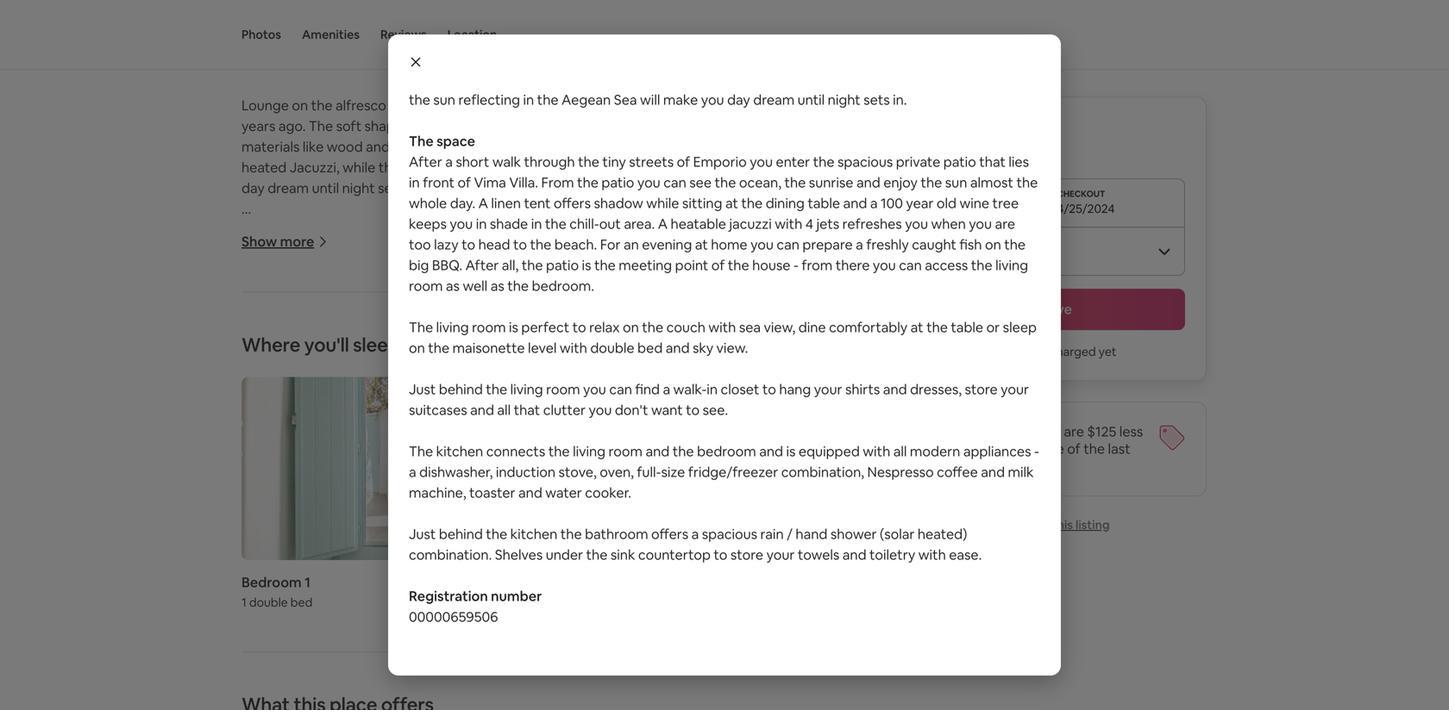 Task type: locate. For each thing, give the bounding box(es) containing it.
1 vertical spatial ease.
[[242, 676, 274, 694]]

alfresco right the location
[[503, 29, 554, 47]]

year down "total"
[[906, 195, 934, 212]]

that
[[979, 153, 1006, 171], [277, 262, 304, 280], [514, 402, 540, 419], [414, 511, 440, 528]]

0 horizontal spatial nespresso
[[242, 593, 308, 611]]

1 inside 1 queen bed button
[[530, 595, 535, 611]]

0 vertical spatial sets
[[864, 91, 890, 109]]

maisonette inside about this space dialog
[[453, 339, 525, 357]]

oven,
[[600, 464, 634, 481], [512, 573, 546, 590]]

suitcases inside about this space dialog
[[409, 402, 467, 419]]

1 horizontal spatial when
[[931, 215, 966, 233]]

1 horizontal spatial ocean,
[[739, 174, 782, 192]]

0 horizontal spatial hand
[[628, 635, 660, 653]]

0 vertical spatial for
[[600, 236, 621, 254]]

dishwasher,
[[419, 464, 493, 481], [331, 573, 405, 590]]

0 horizontal spatial view,
[[597, 428, 628, 446]]

wood
[[955, 50, 991, 67], [327, 138, 363, 156]]

for
[[600, 236, 621, 254], [722, 324, 743, 342]]

100 up the you'll
[[315, 304, 337, 321]]

you'll
[[304, 333, 349, 358]]

4 inside about this space dialog
[[806, 215, 814, 233]]

bedroom. inside about this space dialog
[[532, 277, 594, 295]]

reflecting
[[459, 91, 520, 109], [530, 159, 592, 176]]

an
[[624, 236, 639, 254], [746, 324, 761, 342]]

or inside about this space dialog
[[987, 319, 1000, 336]]

there
[[836, 257, 870, 274], [495, 366, 530, 383]]

the
[[479, 29, 500, 47], [760, 29, 781, 47], [529, 50, 550, 67], [754, 50, 775, 67], [544, 70, 565, 88], [768, 70, 789, 88], [929, 70, 951, 88], [409, 91, 430, 109], [537, 91, 559, 109], [311, 97, 333, 114], [593, 97, 614, 114], [429, 117, 450, 135], [654, 117, 675, 135], [528, 138, 549, 156], [752, 138, 773, 156], [578, 153, 600, 171], [813, 153, 835, 171], [379, 159, 400, 176], [481, 159, 502, 176], [609, 159, 630, 176], [577, 174, 599, 192], [715, 174, 736, 192], [785, 174, 806, 192], [921, 174, 942, 192], [1017, 174, 1038, 192], [741, 195, 763, 212], [545, 215, 567, 233], [530, 236, 552, 254], [1004, 236, 1026, 254], [411, 241, 432, 259], [646, 241, 667, 259], [522, 257, 543, 274], [594, 257, 616, 274], [728, 257, 749, 274], [971, 257, 993, 274], [498, 262, 520, 280], [636, 262, 658, 280], [706, 262, 727, 280], [508, 277, 529, 295], [279, 283, 300, 301], [375, 283, 396, 301], [732, 283, 753, 301], [592, 304, 613, 321], [642, 319, 664, 336], [927, 319, 948, 336], [652, 324, 673, 342], [428, 339, 450, 357], [604, 345, 625, 363], [741, 345, 763, 363], [254, 366, 275, 383], [388, 366, 409, 383], [631, 366, 652, 383], [486, 381, 507, 399], [242, 386, 263, 404], [475, 428, 496, 446], [759, 428, 781, 446], [939, 440, 961, 458], [1084, 440, 1105, 458], [548, 443, 570, 461], [673, 443, 694, 461], [350, 449, 371, 466], [319, 490, 340, 508], [486, 526, 507, 544], [561, 526, 582, 544], [586, 547, 608, 564], [381, 552, 403, 570], [505, 552, 527, 570], [319, 635, 340, 653], [393, 635, 415, 653], [419, 656, 440, 673]]

short right show
[[288, 241, 322, 259]]

shapes left space
[[365, 117, 409, 135]]

just behind the living room you can find a walk-in closet to hang your shirts and dresses, store your suitcases and all that clutter you don't want to see.
[[409, 381, 1029, 419], [242, 490, 798, 528]]

almost up the you'll
[[328, 283, 372, 301]]

0 vertical spatial hang
[[779, 381, 811, 399]]

shade inside about this space dialog
[[490, 215, 528, 233]]

dream
[[753, 91, 795, 109], [268, 179, 309, 197]]

home inside about this space dialog
[[711, 236, 748, 254]]

shadow
[[594, 195, 643, 212], [584, 283, 634, 301]]

1 horizontal spatial find
[[635, 381, 660, 399]]

1 horizontal spatial maisonette
[[453, 339, 525, 357]]

is
[[582, 257, 591, 274], [509, 319, 518, 336], [242, 366, 251, 383], [342, 428, 351, 446], [786, 443, 796, 461], [619, 552, 628, 570]]

1 horizontal spatial relax
[[589, 319, 620, 336]]

0 horizontal spatial materials
[[242, 138, 300, 156]]

year
[[906, 195, 934, 212], [340, 304, 368, 321]]

with inside after a short walk through the tiny streets of emporio you enter the spacious private patio that lies in front of vima villa. from the patio you can see the ocean, the sunrise and enjoy the sun almost the whole day. a linen tent offers shadow while sitting at the dining table and a 100 year old wine tree keeps you in shade in the chill-out area. a heatable jacuzzi with 4 jets refreshes you when you are too lazy to head to the beach. for an evening at home you can prepare a freshly caught fish on the big bbq. after all, the patio is the meeting point of the house - from there you can access the living room as well as the bedroom.
[[775, 215, 803, 233]]

0 horizontal spatial shower
[[663, 635, 710, 653]]

enjoy down show
[[242, 283, 276, 301]]

traditional
[[784, 29, 849, 47], [568, 70, 633, 88], [617, 97, 682, 114], [552, 138, 617, 156]]

glittering up taxes on the top
[[954, 70, 1012, 88]]

1 horizontal spatial soft
[[436, 50, 462, 67]]

ocean, inside after a short walk through the tiny streets of emporio you enter the spacious private patio that lies in front of vima villa. from the patio you can see the ocean, the sunrise and enjoy the sun almost the whole day. a linen tent offers shadow while sitting at the dining table and a 100 year old wine tree keeps you in shade in the chill-out area. a heatable jacuzzi with 4 jets refreshes you when you are too lazy to head to the beach. for an evening at home you can prepare a freshly caught fish on the big bbq. after all, the patio is the meeting point of the house - from there you can access the living room as well as the bedroom.
[[739, 174, 782, 192]]

jacuzzi, inside lounge on the alfresco day bed under climbing vines at the traditional villa built over 300 years ago. the soft shapes of the integrated furniture merge into the scenery, while materials like wood and marble contrast with the traditional white decor. relax in the heated jacuzzi, while the glittering of the sun reflecting in the aegean sea will make you day dream until night sets in.
[[841, 70, 891, 88]]

0 vertical spatial 300
[[942, 29, 966, 47]]

1 vertical spatial walk
[[325, 241, 354, 259]]

bathroom inside about this space dialog
[[585, 526, 648, 544]]

bathroom down 00000659506 in the bottom of the page
[[418, 635, 481, 653]]

toaster
[[469, 484, 516, 502], [471, 593, 518, 611]]

1 vertical spatial there
[[495, 366, 530, 383]]

while
[[834, 50, 867, 67], [894, 70, 926, 88], [734, 117, 767, 135], [343, 159, 376, 176], [646, 195, 679, 212], [637, 283, 670, 301]]

climbing inside about this space dialog
[[651, 29, 706, 47]]

0 horizontal spatial over
[[743, 97, 771, 114]]

heated)
[[918, 526, 967, 544], [750, 635, 800, 653]]

nespresso inside about this space dialog
[[868, 464, 934, 481]]

equipped
[[799, 443, 860, 461], [631, 552, 693, 570]]

from inside about this space dialog
[[802, 257, 833, 274]]

sea
[[614, 91, 637, 109], [686, 159, 709, 176]]

dresses, inside about this space dialog
[[910, 381, 962, 399]]

shapes down the location
[[465, 50, 509, 67]]

0 vertical spatial climbing
[[651, 29, 706, 47]]

streets
[[629, 153, 674, 171], [462, 241, 507, 259]]

after
[[409, 153, 442, 171], [242, 241, 275, 259], [466, 257, 499, 274], [685, 345, 718, 363]]

front inside about this space dialog
[[423, 174, 455, 192]]

heatable inside about this space dialog
[[671, 215, 726, 233]]

dream inside lounge on the alfresco day bed under climbing vines at the traditional villa built over 300 years ago. the soft shapes of the integrated furniture merge into the scenery, while materials like wood and marble contrast with the traditional white decor. relax in the heated jacuzzi, while the glittering of the sun reflecting in the aegean sea will make you day dream until night sets in.
[[753, 91, 795, 109]]

1 horizontal spatial sleep
[[353, 333, 400, 358]]

living
[[996, 257, 1028, 274], [436, 319, 469, 336], [655, 366, 688, 383], [510, 381, 543, 399], [269, 428, 302, 446], [573, 443, 606, 461], [343, 490, 376, 508], [406, 552, 438, 570]]

bedroom 2 image
[[530, 377, 805, 561], [530, 377, 805, 561]]

0 vertical spatial /
[[787, 526, 793, 544]]

0 horizontal spatial oven,
[[512, 573, 546, 590]]

sea inside lounge on the alfresco day bed under climbing vines at the traditional villa built over 300 years ago. the soft shapes of the integrated furniture merge into the scenery, while materials like wood and marble contrast with the traditional white decor. relax in the heated jacuzzi, while the glittering of the sun reflecting in the aegean sea will make you day dream until night sets in.
[[614, 91, 637, 109]]

don't
[[615, 402, 648, 419], [515, 511, 548, 528]]

store
[[965, 381, 998, 399], [242, 511, 275, 528], [731, 547, 764, 564], [563, 656, 596, 673]]

0 vertical spatial dine
[[799, 319, 826, 336]]

1 horizontal spatial ease.
[[949, 547, 982, 564]]

after a short walk through the tiny streets of emporio you enter the spacious private patio that lies in front of vima villa. from the patio you can see the ocean, the sunrise and enjoy the sun almost the whole day. a linen tent offers shadow while sitting at the dining table and a 100 year old wine tree keeps you in shade in the chill-out area. a heatable jacuzzi with 4 jets refreshes you when you are too lazy to head to the beach. for an evening at home you can prepare a freshly caught fish on the big bbq. after all, the patio is the meeting point of the house - from there you can access the living room as well as the bedroom. inside about this space dialog
[[409, 153, 1038, 295]]

refreshes left 4/20/2024
[[843, 215, 902, 233]]

0 vertical spatial will
[[640, 91, 660, 109]]

0 vertical spatial relax
[[717, 70, 751, 88]]

is inside after a short walk through the tiny streets of emporio you enter the spacious private patio that lies in front of vima villa. from the patio you can see the ocean, the sunrise and enjoy the sun almost the whole day. a linen tent offers shadow while sitting at the dining table and a 100 year old wine tree keeps you in shade in the chill-out area. a heatable jacuzzi with 4 jets refreshes you when you are too lazy to head to the beach. for an evening at home you can prepare a freshly caught fish on the big bbq. after all, the patio is the meeting point of the house - from there you can access the living room as well as the bedroom.
[[582, 257, 591, 274]]

toaster inside about this space dialog
[[469, 484, 516, 502]]

into
[[726, 50, 751, 67], [626, 117, 651, 135]]

enjoy inside about this space dialog
[[884, 174, 918, 192]]

table
[[808, 195, 840, 212], [242, 304, 274, 321], [951, 319, 984, 336], [242, 449, 274, 466]]

1 right bedroom at the left of page
[[305, 574, 311, 592]]

1 vertical spatial dine
[[631, 428, 659, 446]]

sky inside about this space dialog
[[693, 339, 714, 357]]

where you'll sleep region
[[235, 333, 812, 618]]

you won't be charged yet
[[976, 344, 1117, 360]]

just behind the living room you can find a walk-in closet to hang your shirts and dresses, store your suitcases and all that clutter you don't want to see. inside about this space dialog
[[409, 381, 1029, 419]]

built
[[879, 29, 907, 47], [712, 97, 740, 114]]

view, inside about this space dialog
[[764, 319, 796, 336]]

old inside about this space dialog
[[937, 195, 957, 212]]

front up the you'll
[[344, 262, 376, 280]]

1 vertical spatial well
[[745, 366, 770, 383]]

0 vertical spatial connects
[[486, 443, 545, 461]]

shelves inside about this space dialog
[[495, 547, 543, 564]]

0 vertical spatial freshly
[[866, 236, 909, 254]]

like inside lounge on the alfresco day bed under climbing vines at the traditional villa built over 300 years ago. the soft shapes of the integrated furniture merge into the scenery, while materials like wood and marble contrast with the traditional white decor. relax in the heated jacuzzi, while the glittering of the sun reflecting in the aegean sea will make you day dream until night sets in.
[[931, 50, 952, 67]]

closet inside about this space dialog
[[721, 381, 760, 399]]

front
[[423, 174, 455, 192], [344, 262, 376, 280]]

built inside about this space dialog
[[879, 29, 907, 47]]

0 horizontal spatial home
[[311, 345, 347, 363]]

find
[[635, 381, 660, 399], [468, 490, 493, 508]]

induction inside about this space dialog
[[496, 464, 556, 481]]

1 horizontal spatial almost
[[970, 174, 1014, 192]]

jacuzzi
[[729, 215, 772, 233], [242, 324, 284, 342]]

bathroom up 1 queen bed
[[585, 526, 648, 544]]

bedroom.
[[532, 277, 594, 295], [266, 386, 328, 404]]

view.
[[717, 339, 748, 357], [638, 449, 670, 466]]

0 vertical spatial walk-
[[674, 381, 707, 399]]

1 horizontal spatial vima
[[474, 174, 506, 192]]

0 vertical spatial 100
[[881, 195, 903, 212]]

offers
[[554, 195, 591, 212], [544, 283, 581, 301], [651, 526, 689, 544], [484, 635, 521, 653]]

space
[[437, 132, 475, 150]]

room inside after a short walk through the tiny streets of emporio you enter the spacious private patio that lies in front of vima villa. from the patio you can see the ocean, the sunrise and enjoy the sun almost the whole day. a linen tent offers shadow while sitting at the dining table and a 100 year old wine tree keeps you in shade in the chill-out area. a heatable jacuzzi with 4 jets refreshes you when you are too lazy to head to the beach. for an evening at home you can prepare a freshly caught fish on the big bbq. after all, the patio is the meeting point of the house - from there you can access the living room as well as the bedroom.
[[409, 277, 443, 295]]

wine
[[960, 195, 990, 212], [393, 304, 423, 321]]

sun inside lounge on the alfresco day bed under climbing vines at the traditional villa built over 300 years ago. the soft shapes of the integrated furniture merge into the scenery, while materials like wood and marble contrast with the traditional white decor. relax in the heated jacuzzi, while the glittering of the sun reflecting in the aegean sea will make you day dream until night sets in.
[[433, 91, 455, 109]]

there inside about this space dialog
[[836, 257, 870, 274]]

0 vertical spatial view,
[[764, 319, 796, 336]]

combination. down bedroom 1 1 double bed
[[242, 656, 325, 673]]

0 vertical spatial fridge/freezer
[[688, 464, 778, 481]]

1 vertical spatial 300
[[774, 97, 799, 114]]

private
[[896, 153, 941, 171], [729, 241, 773, 259]]

soft inside about this space dialog
[[436, 50, 462, 67]]

milk down nightly on the right
[[1008, 464, 1034, 481]]

1 vertical spatial ago.
[[279, 117, 306, 135]]

meeting inside after a short walk through the tiny streets of emporio you enter the spacious private patio that lies in front of vima villa. from the patio you can see the ocean, the sunrise and enjoy the sun almost the whole day. a linen tent offers shadow while sitting at the dining table and a 100 year old wine tree keeps you in shade in the chill-out area. a heatable jacuzzi with 4 jets refreshes you when you are too lazy to head to the beach. for an evening at home you can prepare a freshly caught fish on the big bbq. after all, the patio is the meeting point of the house - from there you can access the living room as well as the bedroom.
[[619, 257, 672, 274]]

enter
[[776, 153, 810, 171], [609, 241, 643, 259]]

area.
[[624, 215, 655, 233], [671, 304, 702, 321]]

1 vertical spatial day.
[[440, 283, 466, 301]]

0 horizontal spatial evening
[[242, 345, 292, 363]]

lies right taxes on the top
[[1009, 153, 1029, 171]]

all, inside about this space dialog
[[502, 257, 519, 274]]

1 horizontal spatial point
[[675, 257, 709, 274]]

relax
[[589, 319, 620, 336], [422, 428, 453, 446]]

0 vertical spatial built
[[879, 29, 907, 47]]

connects inside about this space dialog
[[486, 443, 545, 461]]

reflecting inside about this space dialog
[[459, 91, 520, 109]]

access inside after a short walk through the tiny streets of emporio you enter the spacious private patio that lies in front of vima villa. from the patio you can see the ocean, the sunrise and enjoy the sun almost the whole day. a linen tent offers shadow while sitting at the dining table and a 100 year old wine tree keeps you in shade in the chill-out area. a heatable jacuzzi with 4 jets refreshes you when you are too lazy to head to the beach. for an evening at home you can prepare a freshly caught fish on the big bbq. after all, the patio is the meeting point of the house - from there you can access the living room as well as the bedroom.
[[925, 257, 968, 274]]

1 horizontal spatial scenery,
[[778, 50, 831, 67]]

double inside about this space dialog
[[590, 339, 635, 357]]

rain inside about this space dialog
[[761, 526, 784, 544]]

(solar
[[880, 526, 915, 544], [713, 635, 747, 653]]

less
[[1120, 423, 1143, 441]]

2 horizontal spatial 1
[[530, 595, 535, 611]]

0 horizontal spatial from
[[461, 366, 492, 383]]

vines inside about this space dialog
[[709, 29, 741, 47]]

scenery, inside about this space dialog
[[778, 50, 831, 67]]

well inside about this space dialog
[[463, 277, 488, 295]]

fridge/freezer inside about this space dialog
[[688, 464, 778, 481]]

evening inside after a short walk through the tiny streets of emporio you enter the spacious private patio that lies in front of vima villa. from the patio you can see the ocean, the sunrise and enjoy the sun almost the whole day. a linen tent offers shadow while sitting at the dining table and a 100 year old wine tree keeps you in shade in the chill-out area. a heatable jacuzzi with 4 jets refreshes you when you are too lazy to head to the beach. for an evening at home you can prepare a freshly caught fish on the big bbq. after all, the patio is the meeting point of the house - from there you can access the living room as well as the bedroom.
[[642, 236, 692, 254]]

0 vertical spatial keeps
[[409, 215, 447, 233]]

almost down taxes on the top
[[970, 174, 1014, 192]]

view. inside about this space dialog
[[717, 339, 748, 357]]

0 horizontal spatial make
[[663, 91, 698, 109]]

tent
[[524, 195, 551, 212], [514, 283, 541, 301]]

1 horizontal spatial caught
[[912, 236, 957, 254]]

sea inside about this space dialog
[[739, 319, 761, 336]]

lies
[[1009, 153, 1029, 171], [307, 262, 327, 280]]

private inside about this space dialog
[[896, 153, 941, 171]]

1 horizontal spatial too
[[531, 324, 553, 342]]

spacious
[[838, 153, 893, 171], [670, 241, 726, 259], [702, 526, 758, 544], [535, 635, 590, 653]]

100 left 4/20/2024
[[881, 195, 903, 212]]

nightly
[[993, 440, 1036, 458]]

walk inside about this space dialog
[[492, 153, 521, 171]]

sea
[[739, 319, 761, 336], [572, 428, 594, 446]]

couch inside about this space dialog
[[667, 319, 706, 336]]

1 vertical spatial want
[[551, 511, 583, 528]]

1 horizontal spatial prepare
[[803, 236, 853, 254]]

clutter
[[543, 402, 586, 419], [443, 511, 486, 528]]

and
[[994, 50, 1018, 67], [366, 138, 390, 156], [857, 174, 881, 192], [843, 195, 867, 212], [778, 262, 802, 280], [277, 304, 301, 321], [666, 339, 690, 357], [883, 381, 907, 399], [470, 402, 494, 419], [646, 443, 670, 461], [759, 443, 783, 461], [587, 449, 611, 466], [981, 464, 1005, 481], [519, 484, 543, 502], [716, 490, 740, 508], [370, 511, 394, 528], [843, 547, 867, 564], [478, 552, 502, 570], [592, 552, 616, 570], [355, 593, 379, 611], [521, 593, 545, 611], [675, 656, 699, 673]]

1 vertical spatial head
[[600, 324, 632, 342]]

1 down bedroom at the left of page
[[242, 595, 247, 611]]

combination, inside about this space dialog
[[781, 464, 865, 481]]

bedroom 1 image
[[242, 377, 517, 561], [242, 377, 517, 561]]

ease.
[[949, 547, 982, 564], [242, 676, 274, 694]]

machine,
[[409, 484, 466, 502], [411, 593, 468, 611]]

1 vertical spatial freshly
[[466, 345, 509, 363]]

1 horizontal spatial all,
[[721, 345, 738, 363]]

bed
[[583, 29, 608, 47], [415, 97, 441, 114], [638, 339, 663, 357], [559, 449, 584, 466], [291, 595, 313, 611], [576, 595, 598, 611]]

nespresso down bedroom at the left of page
[[242, 593, 308, 611]]

suitcases
[[409, 402, 467, 419], [309, 511, 367, 528]]

lies down more
[[307, 262, 327, 280]]

freshly
[[866, 236, 909, 254], [466, 345, 509, 363]]

0 vertical spatial jacuzzi,
[[841, 70, 891, 88]]

see
[[690, 174, 712, 192], [611, 262, 633, 280]]

linen
[[491, 195, 521, 212], [481, 283, 511, 301]]

sunrise
[[809, 174, 854, 192], [730, 262, 775, 280]]

want
[[651, 402, 683, 419], [551, 511, 583, 528]]

1 vertical spatial or
[[277, 449, 291, 466]]

full-
[[637, 464, 661, 481], [549, 573, 573, 590]]

shapes
[[465, 50, 509, 67], [365, 117, 409, 135]]

glittering down the space
[[403, 159, 461, 176]]

0 vertical spatial jets
[[817, 215, 840, 233]]

big inside about this space dialog
[[409, 257, 429, 274]]

tiny
[[603, 153, 626, 171], [435, 241, 459, 259]]

walk- inside about this space dialog
[[674, 381, 707, 399]]

hand
[[796, 526, 828, 544], [628, 635, 660, 653]]

room
[[409, 277, 443, 295], [472, 319, 506, 336], [691, 366, 725, 383], [546, 381, 580, 399], [305, 428, 339, 446], [609, 443, 643, 461], [379, 490, 413, 508], [441, 552, 475, 570]]

night inside about this space dialog
[[828, 91, 861, 109]]

keeps
[[409, 215, 447, 233], [456, 304, 494, 321]]

year up the you'll
[[340, 304, 368, 321]]

-
[[794, 257, 799, 274], [453, 366, 458, 383], [1034, 443, 1040, 461], [312, 573, 318, 590]]

access
[[925, 257, 968, 274], [585, 366, 628, 383]]

0 horizontal spatial lazy
[[434, 236, 459, 254]]

whole
[[409, 195, 447, 212], [399, 283, 437, 301]]

combination. up registration
[[409, 547, 492, 564]]

toiletry
[[870, 547, 916, 564], [702, 656, 748, 673]]

of
[[512, 50, 526, 67], [1015, 70, 1029, 88], [412, 117, 426, 135], [677, 153, 690, 171], [464, 159, 478, 176], [458, 174, 471, 192], [510, 241, 523, 259], [712, 257, 725, 274], [379, 262, 392, 280], [371, 366, 385, 383], [1067, 440, 1081, 458]]

aegean
[[562, 91, 611, 109], [633, 159, 683, 176]]

tree
[[993, 195, 1019, 212], [426, 304, 453, 321]]

water
[[546, 484, 582, 502], [548, 593, 584, 611]]

1 horizontal spatial bbq.
[[651, 345, 682, 363]]

as
[[446, 277, 460, 295], [491, 277, 504, 295], [728, 366, 742, 383], [773, 366, 787, 383]]

1 vertical spatial decor.
[[659, 138, 698, 156]]

1 horizontal spatial dream
[[753, 91, 795, 109]]

0 vertical spatial well
[[463, 277, 488, 295]]

marble inside about this space dialog
[[409, 70, 454, 88]]

hand inside about this space dialog
[[796, 526, 828, 544]]

old up where you'll sleep
[[371, 304, 390, 321]]

jets
[[817, 215, 840, 233], [329, 324, 352, 342]]

in
[[754, 70, 765, 88], [523, 91, 534, 109], [738, 138, 749, 156], [595, 159, 606, 176], [409, 174, 420, 192], [476, 215, 487, 233], [531, 215, 542, 233], [330, 262, 341, 280], [523, 304, 534, 321], [578, 304, 589, 321], [707, 381, 718, 399], [539, 490, 550, 508]]

1 horizontal spatial walk-
[[674, 381, 707, 399]]

towels inside about this space dialog
[[798, 547, 840, 564]]

than
[[907, 440, 936, 458]]

all
[[497, 402, 511, 419], [894, 443, 907, 461], [397, 511, 411, 528], [726, 552, 740, 570]]

1 vertical spatial prepare
[[402, 345, 452, 363]]

stove, inside about this space dialog
[[559, 464, 597, 481]]

0 horizontal spatial sea
[[572, 428, 594, 446]]

1 vertical spatial suitcases
[[309, 511, 367, 528]]

nespresso down than
[[868, 464, 934, 481]]

to
[[462, 236, 475, 254], [513, 236, 527, 254], [573, 319, 586, 336], [583, 324, 597, 342], [635, 324, 649, 342], [763, 381, 776, 399], [686, 402, 700, 419], [405, 428, 419, 446], [595, 490, 609, 508], [586, 511, 600, 528], [714, 547, 728, 564], [546, 656, 560, 673]]

behind
[[439, 381, 483, 399], [272, 490, 316, 508], [439, 526, 483, 544], [272, 635, 316, 653]]

tent inside about this space dialog
[[524, 195, 551, 212]]

old down before
[[937, 195, 957, 212]]

alfresco down amenities button
[[336, 97, 386, 114]]

0 vertical spatial dresses,
[[910, 381, 962, 399]]

relax inside about this space dialog
[[717, 70, 751, 88]]

enjoy down "total"
[[884, 174, 918, 192]]

0 vertical spatial access
[[925, 257, 968, 274]]

0 horizontal spatial don't
[[515, 511, 548, 528]]

1 horizontal spatial fish
[[960, 236, 982, 254]]

from inside about this space dialog
[[541, 174, 574, 192]]

milk left registration
[[382, 593, 408, 611]]

1 vertical spatial tent
[[514, 283, 541, 301]]

ease. inside about this space dialog
[[949, 547, 982, 564]]

1 horizontal spatial refreshes
[[843, 215, 902, 233]]

short down space
[[456, 153, 489, 171]]

bbq.
[[432, 257, 463, 274], [651, 345, 682, 363]]

walk-
[[674, 381, 707, 399], [506, 490, 539, 508]]

0 horizontal spatial connects
[[319, 552, 378, 570]]

nespresso
[[868, 464, 934, 481], [242, 593, 308, 611]]

hang
[[779, 381, 811, 399], [612, 490, 644, 508]]

0 vertical spatial perfect
[[521, 319, 570, 336]]

reserve button
[[907, 289, 1185, 330]]

1 vertical spatial hang
[[612, 490, 644, 508]]

chill- inside after a short walk through the tiny streets of emporio you enter the spacious private patio that lies in front of vima villa. from the patio you can see the ocean, the sunrise and enjoy the sun almost the whole day. a linen tent offers shadow while sitting at the dining table and a 100 year old wine tree keeps you in shade in the chill-out area. a heatable jacuzzi with 4 jets refreshes you when you are too lazy to head to the beach. for an evening at home you can prepare a freshly caught fish on the big bbq. after all, the patio is the meeting point of the house - from there you can access the living room as well as the bedroom.
[[570, 215, 599, 233]]

0 vertical spatial water
[[546, 484, 582, 502]]

dining inside about this space dialog
[[766, 195, 805, 212]]

shower inside about this space dialog
[[831, 526, 877, 544]]

0 vertical spatial soft
[[436, 50, 462, 67]]

0 horizontal spatial induction
[[408, 573, 467, 590]]

the kitchen connects the living room and the bedroom and is equipped with all modern appliances - a dishwasher, induction stove, oven, full-size fridge/freezer combination, nespresso coffee and milk machine, toaster and water cooker.
[[409, 443, 1040, 502], [242, 552, 796, 611]]

until inside about this space dialog
[[798, 91, 825, 109]]

about this space dialog
[[388, 0, 1061, 676]]

see.
[[703, 402, 728, 419], [603, 511, 628, 528]]

enter inside after a short walk through the tiny streets of emporio you enter the spacious private patio that lies in front of vima villa. from the patio you can see the ocean, the sunrise and enjoy the sun almost the whole day. a linen tent offers shadow while sitting at the dining table and a 100 year old wine tree keeps you in shade in the chill-out area. a heatable jacuzzi with 4 jets refreshes you when you are too lazy to head to the beach. for an evening at home you can prepare a freshly caught fish on the big bbq. after all, the patio is the meeting point of the house - from there you can access the living room as well as the bedroom.
[[776, 153, 810, 171]]

0 vertical spatial see
[[690, 174, 712, 192]]

1 horizontal spatial 300
[[942, 29, 966, 47]]

front down the space
[[423, 174, 455, 192]]

in. inside lounge on the alfresco day bed under climbing vines at the traditional villa built over 300 years ago. the soft shapes of the integrated furniture merge into the scenery, while materials like wood and marble contrast with the traditional white decor. relax in the heated jacuzzi, while the glittering of the sun reflecting in the aegean sea will make you day dream until night sets in.
[[893, 91, 907, 109]]

refreshes right the you'll
[[355, 324, 414, 342]]

machine, inside about this space dialog
[[409, 484, 466, 502]]

1 left queen
[[530, 595, 535, 611]]

countertop
[[638, 547, 711, 564], [471, 656, 543, 673]]

1 vertical spatial alfresco
[[336, 97, 386, 114]]

glittering
[[954, 70, 1012, 88], [403, 159, 461, 176]]



Task type: vqa. For each thing, say whether or not it's contained in the screenshot.
the right Bom
no



Task type: describe. For each thing, give the bounding box(es) containing it.
hang inside about this space dialog
[[779, 381, 811, 399]]

1 vertical spatial make
[[735, 159, 770, 176]]

0 horizontal spatial built
[[712, 97, 740, 114]]

1 horizontal spatial will
[[712, 159, 732, 176]]

wine inside after a short walk through the tiny streets of emporio you enter the spacious private patio that lies in front of vima villa. from the patio you can see the ocean, the sunrise and enjoy the sun almost the whole day. a linen tent offers shadow while sitting at the dining table and a 100 year old wine tree keeps you in shade in the chill-out area. a heatable jacuzzi with 4 jets refreshes you when you are too lazy to head to the beach. for an evening at home you can prepare a freshly caught fish on the big bbq. after all, the patio is the meeting point of the house - from there you can access the living room as well as the bedroom.
[[960, 195, 990, 212]]

amenities
[[302, 27, 360, 42]]

day. inside after a short walk through the tiny streets of emporio you enter the spacious private patio that lies in front of vima villa. from the patio you can see the ocean, the sunrise and enjoy the sun almost the whole day. a linen tent offers shadow while sitting at the dining table and a 100 year old wine tree keeps you in shade in the chill-out area. a heatable jacuzzi with 4 jets refreshes you when you are too lazy to head to the beach. for an evening at home you can prepare a freshly caught fish on the big bbq. after all, the patio is the meeting point of the house - from there you can access the living room as well as the bedroom.
[[450, 195, 475, 212]]

into inside about this space dialog
[[726, 50, 751, 67]]

0 horizontal spatial in.
[[407, 179, 421, 197]]

1 queen bed button
[[530, 377, 805, 611]]

lounge inside about this space dialog
[[409, 29, 456, 47]]

1 vertical spatial full-
[[549, 573, 573, 590]]

0 horizontal spatial stove,
[[470, 573, 509, 590]]

tree inside after a short walk through the tiny streets of emporio you enter the spacious private patio that lies in front of vima villa. from the patio you can see the ocean, the sunrise and enjoy the sun almost the whole day. a linen tent offers shadow while sitting at the dining table and a 100 year old wine tree keeps you in shade in the chill-out area. a heatable jacuzzi with 4 jets refreshes you when you are too lazy to head to the beach. for an evening at home you can prepare a freshly caught fish on the big bbq. after all, the patio is the meeting point of the house - from there you can access the living room as well as the bedroom.
[[993, 195, 1019, 212]]

0 horizontal spatial wood
[[327, 138, 363, 156]]

want inside about this space dialog
[[651, 402, 683, 419]]

1 vertical spatial cooker.
[[587, 593, 634, 611]]

1 vertical spatial size
[[573, 573, 597, 590]]

rate
[[1039, 440, 1064, 458]]

total
[[907, 142, 935, 158]]

0 horizontal spatial year
[[340, 304, 368, 321]]

charged
[[1050, 344, 1096, 360]]

year inside after a short walk through the tiny streets of emporio you enter the spacious private patio that lies in front of vima villa. from the patio you can see the ocean, the sunrise and enjoy the sun almost the whole day. a linen tent offers shadow while sitting at the dining table and a 100 year old wine tree keeps you in shade in the chill-out area. a heatable jacuzzi with 4 jets refreshes you when you are too lazy to head to the beach. for an evening at home you can prepare a freshly caught fish on the big bbq. after all, the patio is the meeting point of the house - from there you can access the living room as well as the bedroom.
[[906, 195, 934, 212]]

total before taxes
[[907, 142, 1008, 158]]

00000659506
[[409, 609, 498, 626]]

0 horizontal spatial hang
[[612, 490, 644, 508]]

0 horizontal spatial want
[[551, 511, 583, 528]]

1 vertical spatial whole
[[399, 283, 437, 301]]

through inside about this space dialog
[[524, 153, 575, 171]]

location button
[[448, 0, 497, 69]]

1 vertical spatial enter
[[609, 241, 643, 259]]

1 horizontal spatial reflecting
[[530, 159, 592, 176]]

1 vertical spatial hand
[[628, 635, 660, 653]]

1 vertical spatial lazy
[[556, 324, 580, 342]]

0 horizontal spatial countertop
[[471, 656, 543, 673]]

lounge on the alfresco day bed under climbing vines at the traditional villa built over 300 years ago. the soft shapes of the integrated furniture merge into the scenery, while materials like wood and marble contrast with the traditional white decor. relax in the heated jacuzzi, while the glittering of the sun reflecting in the aegean sea will make you day dream until night sets in. inside about this space dialog
[[409, 29, 1033, 109]]

1 vertical spatial appliances
[[242, 573, 309, 590]]

lazy inside after a short walk through the tiny streets of emporio you enter the spacious private patio that lies in front of vima villa. from the patio you can see the ocean, the sunrise and enjoy the sun almost the whole day. a linen tent offers shadow while sitting at the dining table and a 100 year old wine tree keeps you in shade in the chill-out area. a heatable jacuzzi with 4 jets refreshes you when you are too lazy to head to the beach. for an evening at home you can prepare a freshly caught fish on the big bbq. after all, the patio is the meeting point of the house - from there you can access the living room as well as the bedroom.
[[434, 236, 459, 254]]

queen
[[538, 595, 573, 611]]

photos
[[242, 27, 281, 42]]

reviews button
[[380, 0, 427, 69]]

caught inside after a short walk through the tiny streets of emporio you enter the spacious private patio that lies in front of vima villa. from the patio you can see the ocean, the sunrise and enjoy the sun almost the whole day. a linen tent offers shadow while sitting at the dining table and a 100 year old wine tree keeps you in shade in the chill-out area. a heatable jacuzzi with 4 jets refreshes you when you are too lazy to head to the beach. for an evening at home you can prepare a freshly caught fish on the big bbq. after all, the patio is the meeting point of the house - from there you can access the living room as well as the bedroom.
[[912, 236, 957, 254]]

registration
[[409, 588, 488, 606]]

you inside lounge on the alfresco day bed under climbing vines at the traditional villa built over 300 years ago. the soft shapes of the integrated furniture merge into the scenery, while materials like wood and marble contrast with the traditional white decor. relax in the heated jacuzzi, while the glittering of the sun reflecting in the aegean sea will make you day dream until night sets in.
[[701, 91, 724, 109]]

make inside about this space dialog
[[663, 91, 698, 109]]

0 horizontal spatial are
[[507, 324, 528, 342]]

1 vertical spatial dresses,
[[743, 490, 795, 508]]

1 vertical spatial evening
[[242, 345, 292, 363]]

4/20/2024
[[918, 201, 976, 217]]

1 vertical spatial materials
[[242, 138, 300, 156]]

1 horizontal spatial big
[[628, 345, 648, 363]]

0 horizontal spatial there
[[495, 366, 530, 383]]

villa. inside about this space dialog
[[509, 174, 538, 192]]

1 vertical spatial just behind the kitchen the bathroom offers a spacious rain / hand shower (solar heated) combination. shelves under the sink countertop to store your towels and toiletry with ease.
[[242, 635, 803, 694]]

0 horizontal spatial towels
[[631, 656, 672, 673]]

1 vertical spatial for
[[722, 324, 743, 342]]

oven, inside about this space dialog
[[600, 464, 634, 481]]

1 vertical spatial over
[[743, 97, 771, 114]]

beach. inside about this space dialog
[[555, 236, 597, 254]]

bedroom
[[242, 574, 302, 592]]

yet
[[1099, 344, 1117, 360]]

1 vertical spatial comfortably
[[662, 428, 740, 446]]

1 vertical spatial shelves
[[328, 656, 375, 673]]

0 horizontal spatial 100
[[315, 304, 337, 321]]

(solar inside about this space dialog
[[880, 526, 915, 544]]

the kitchen connects the living room and the bedroom and is equipped with all modern appliances - a dishwasher, induction stove, oven, full-size fridge/freezer combination, nespresso coffee and milk machine, toaster and water cooker. inside about this space dialog
[[409, 443, 1040, 502]]

sunrise inside after a short walk through the tiny streets of emporio you enter the spacious private patio that lies in front of vima villa. from the patio you can see the ocean, the sunrise and enjoy the sun almost the whole day. a linen tent offers shadow while sitting at the dining table and a 100 year old wine tree keeps you in shade in the chill-out area. a heatable jacuzzi with 4 jets refreshes you when you are too lazy to head to the beach. for an evening at home you can prepare a freshly caught fish on the big bbq. after all, the patio is the meeting point of the house - from there you can access the living room as well as the bedroom.
[[809, 174, 854, 192]]

level inside about this space dialog
[[528, 339, 557, 357]]

for
[[410, 18, 429, 36]]

just behind the kitchen the bathroom offers a spacious rain / hand shower (solar heated) combination. shelves under the sink countertop to store your towels and toiletry with ease. inside about this space dialog
[[409, 526, 982, 564]]

sleep inside region
[[353, 333, 400, 358]]

tiny inside about this space dialog
[[603, 153, 626, 171]]

avg.
[[964, 440, 990, 458]]

linen inside about this space dialog
[[491, 195, 521, 212]]

1 vertical spatial connects
[[319, 552, 378, 570]]

dishwasher, inside about this space dialog
[[419, 464, 493, 481]]

bedroom 1 1 double bed
[[242, 574, 313, 611]]

free
[[297, 18, 325, 36]]

0 horizontal spatial heated
[[242, 159, 287, 176]]

/ inside about this space dialog
[[787, 526, 793, 544]]

60
[[907, 458, 924, 475]]

won't
[[999, 344, 1030, 360]]

1 horizontal spatial area.
[[671, 304, 702, 321]]

cancellation
[[328, 18, 407, 36]]

1 vertical spatial sitting
[[673, 283, 713, 301]]

are inside about this space dialog
[[995, 215, 1016, 233]]

freshly inside after a short walk through the tiny streets of emporio you enter the spacious private patio that lies in front of vima villa. from the patio you can see the ocean, the sunrise and enjoy the sun almost the whole day. a linen tent offers shadow while sitting at the dining table and a 100 year old wine tree keeps you in shade in the chill-out area. a heatable jacuzzi with 4 jets refreshes you when you are too lazy to head to the beach. for an evening at home you can prepare a freshly caught fish on the big bbq. after all, the patio is the meeting point of the house - from there you can access the living room as well as the bedroom.
[[866, 236, 909, 254]]

days.
[[927, 458, 959, 475]]

4/25/2024
[[1057, 201, 1115, 217]]

report this listing
[[1010, 518, 1110, 533]]

taxes
[[978, 142, 1008, 158]]

last
[[1108, 440, 1131, 458]]

you
[[976, 344, 996, 360]]

your
[[994, 423, 1022, 441]]

0 horizontal spatial milk
[[382, 593, 408, 611]]

0 horizontal spatial streets
[[462, 241, 507, 259]]

listing
[[1076, 518, 1110, 533]]

1 vertical spatial oven,
[[512, 573, 546, 590]]

1 horizontal spatial well
[[745, 366, 770, 383]]

report
[[1010, 518, 1050, 533]]

short inside about this space dialog
[[456, 153, 489, 171]]

whole inside after a short walk through the tiny streets of emporio you enter the spacious private patio that lies in front of vima villa. from the patio you can see the ocean, the sunrise and enjoy the sun almost the whole day. a linen tent offers shadow while sitting at the dining table and a 100 year old wine tree keeps you in shade in the chill-out area. a heatable jacuzzi with 4 jets refreshes you when you are too lazy to head to the beach. for an evening at home you can prepare a freshly caught fish on the big bbq. after all, the patio is the meeting point of the house - from there you can access the living room as well as the bedroom.
[[409, 195, 447, 212]]

$125
[[1087, 423, 1117, 441]]

registration number 00000659506
[[409, 588, 542, 626]]

merge inside about this space dialog
[[682, 50, 723, 67]]

more
[[280, 233, 314, 251]]

where
[[242, 333, 300, 358]]

0 horizontal spatial 1
[[242, 595, 247, 611]]

don't inside about this space dialog
[[615, 402, 648, 419]]

48
[[432, 18, 449, 36]]

are inside your dates are $125 less than the avg. nightly rate of the last 60 days.
[[1064, 423, 1084, 441]]

1 vertical spatial keeps
[[456, 304, 494, 321]]

photos button
[[242, 0, 281, 69]]

1 vertical spatial like
[[303, 138, 324, 156]]

1 vertical spatial toiletry
[[702, 656, 748, 673]]

0 horizontal spatial combination.
[[242, 656, 325, 673]]

1 vertical spatial walk-
[[506, 490, 539, 508]]

dates
[[1025, 423, 1061, 441]]

100 inside after a short walk through the tiny streets of emporio you enter the spacious private patio that lies in front of vima villa. from the patio you can see the ocean, the sunrise and enjoy the sun almost the whole day. a linen tent offers shadow while sitting at the dining table and a 100 year old wine tree keeps you in shade in the chill-out area. a heatable jacuzzi with 4 jets refreshes you when you are too lazy to head to the beach. for an evening at home you can prepare a freshly caught fish on the big bbq. after all, the patio is the meeting point of the house - from there you can access the living room as well as the bedroom.
[[881, 195, 903, 212]]

1 horizontal spatial beach.
[[676, 324, 719, 342]]

number
[[491, 588, 542, 606]]

refreshes inside about this space dialog
[[843, 215, 902, 233]]

your dates are $125 less than the avg. nightly rate of the last 60 days.
[[907, 423, 1143, 475]]

300 inside about this space dialog
[[942, 29, 966, 47]]

villa inside about this space dialog
[[852, 29, 876, 47]]

alfresco inside about this space dialog
[[503, 29, 554, 47]]

1 vertical spatial jacuzzi,
[[290, 159, 340, 176]]

jacuzzi inside after a short walk through the tiny streets of emporio you enter the spacious private patio that lies in front of vima villa. from the patio you can see the ocean, the sunrise and enjoy the sun almost the whole day. a linen tent offers shadow while sitting at the dining table and a 100 year old wine tree keeps you in shade in the chill-out area. a heatable jacuzzi with 4 jets refreshes you when you are too lazy to head to the beach. for an evening at home you can prepare a freshly caught fish on the big bbq. after all, the patio is the meeting point of the house - from there you can access the living room as well as the bedroom.
[[729, 215, 772, 233]]

hours
[[451, 18, 488, 36]]

over inside about this space dialog
[[910, 29, 939, 47]]

1 vertical spatial linen
[[481, 283, 511, 301]]

furniture inside about this space dialog
[[623, 50, 679, 67]]

amenities button
[[302, 0, 360, 69]]

coffee inside about this space dialog
[[937, 464, 978, 481]]

0 horizontal spatial refreshes
[[355, 324, 414, 342]]

almost inside about this space dialog
[[970, 174, 1014, 192]]

0 horizontal spatial lies
[[307, 262, 327, 280]]

find inside about this space dialog
[[635, 381, 660, 399]]

0 horizontal spatial wine
[[393, 304, 423, 321]]

vima inside about this space dialog
[[474, 174, 506, 192]]

1 vertical spatial vima
[[395, 262, 428, 280]]

1 vertical spatial heatable
[[718, 304, 773, 321]]

this
[[1052, 518, 1073, 533]]

cooker. inside about this space dialog
[[585, 484, 632, 502]]

1 vertical spatial modern
[[743, 552, 793, 570]]

1 vertical spatial years
[[242, 117, 276, 135]]

0 horizontal spatial suitcases
[[309, 511, 367, 528]]

0 horizontal spatial sleep
[[294, 449, 327, 466]]

size inside about this space dialog
[[661, 464, 685, 481]]

1 vertical spatial jets
[[329, 324, 352, 342]]

dine inside about this space dialog
[[799, 319, 826, 336]]

years inside about this space dialog
[[969, 29, 1003, 47]]

1 vertical spatial machine,
[[411, 593, 468, 611]]

0 horizontal spatial furniture
[[523, 117, 579, 135]]

perfect inside about this space dialog
[[521, 319, 570, 336]]

shapes inside about this space dialog
[[465, 50, 509, 67]]

relax inside about this space dialog
[[589, 319, 620, 336]]

1 vertical spatial shapes
[[365, 117, 409, 135]]

1 vertical spatial villa.
[[431, 262, 460, 280]]

0 horizontal spatial almost
[[328, 283, 372, 301]]

the space
[[409, 132, 475, 150]]

jets inside about this space dialog
[[817, 215, 840, 233]]

1 vertical spatial level
[[450, 449, 478, 466]]

1 vertical spatial chill-
[[616, 304, 646, 321]]

0 horizontal spatial perfect
[[354, 428, 402, 446]]

ago. inside about this space dialog
[[1006, 29, 1033, 47]]

prepare inside about this space dialog
[[803, 236, 853, 254]]

1 vertical spatial see.
[[603, 511, 628, 528]]

1 queen bed
[[530, 595, 598, 611]]

1 horizontal spatial shade
[[537, 304, 575, 321]]

where you'll sleep
[[242, 333, 400, 358]]

0 horizontal spatial when
[[444, 324, 478, 342]]

1 vertical spatial relax
[[701, 138, 735, 156]]

an inside about this space dialog
[[624, 236, 639, 254]]

1 vertical spatial see
[[611, 262, 633, 280]]

0 horizontal spatial relax
[[422, 428, 453, 446]]

1 vertical spatial old
[[371, 304, 390, 321]]

before
[[937, 142, 975, 158]]

reviews
[[380, 27, 427, 42]]

1 horizontal spatial sea
[[686, 159, 709, 176]]

report this listing button
[[983, 518, 1110, 533]]

area. inside about this space dialog
[[624, 215, 655, 233]]

show more
[[242, 233, 314, 251]]

0 horizontal spatial bedroom.
[[266, 386, 328, 404]]

bedroom inside about this space dialog
[[697, 443, 756, 461]]

shirts inside about this space dialog
[[846, 381, 880, 399]]

1 vertical spatial fridge/freezer
[[600, 573, 690, 590]]

1 vertical spatial /
[[620, 635, 625, 653]]

1 vertical spatial point
[[335, 366, 368, 383]]

reserve
[[1020, 301, 1072, 318]]

1 vertical spatial climbing
[[484, 97, 538, 114]]

be
[[1033, 344, 1047, 360]]

0 horizontal spatial rain
[[593, 635, 617, 653]]

point inside about this space dialog
[[675, 257, 709, 274]]

streets inside about this space dialog
[[629, 153, 674, 171]]

sun inside after a short walk through the tiny streets of emporio you enter the spacious private patio that lies in front of vima villa. from the patio you can see the ocean, the sunrise and enjoy the sun almost the whole day. a linen tent offers shadow while sitting at the dining table and a 100 year old wine tree keeps you in shade in the chill-out area. a heatable jacuzzi with 4 jets refreshes you when you are too lazy to head to the beach. for an evening at home you can prepare a freshly caught fish on the big bbq. after all, the patio is the meeting point of the house - from there you can access the living room as well as the bedroom.
[[945, 174, 967, 192]]

1 vertical spatial dishwasher,
[[331, 573, 405, 590]]

0 horizontal spatial tiny
[[435, 241, 459, 259]]

heated inside lounge on the alfresco day bed under climbing vines at the traditional villa built over 300 years ago. the soft shapes of the integrated furniture merge into the scenery, while materials like wood and marble contrast with the traditional white decor. relax in the heated jacuzzi, while the glittering of the sun reflecting in the aegean sea will make you day dream until night sets in.
[[792, 70, 838, 88]]

head inside after a short walk through the tiny streets of emporio you enter the spacious private patio that lies in front of vima villa. from the patio you can see the ocean, the sunrise and enjoy the sun almost the whole day. a linen tent offers shadow while sitting at the dining table and a 100 year old wine tree keeps you in shade in the chill-out area. a heatable jacuzzi with 4 jets refreshes you when you are too lazy to head to the beach. for an evening at home you can prepare a freshly caught fish on the big bbq. after all, the patio is the meeting point of the house - from there you can access the living room as well as the bedroom.
[[478, 236, 510, 254]]

full- inside about this space dialog
[[637, 464, 661, 481]]

free cancellation for 48 hours
[[297, 18, 488, 36]]

spacious inside after a short walk through the tiny streets of emporio you enter the spacious private patio that lies in front of vima villa. from the patio you can see the ocean, the sunrise and enjoy the sun almost the whole day. a linen tent offers shadow while sitting at the dining table and a 100 year old wine tree keeps you in shade in the chill-out area. a heatable jacuzzi with 4 jets refreshes you when you are too lazy to head to the beach. for an evening at home you can prepare a freshly caught fish on the big bbq. after all, the patio is the meeting point of the house - from there you can access the living room as well as the bedroom.
[[838, 153, 893, 171]]

show more button
[[242, 233, 328, 251]]

1 vertical spatial bedroom
[[530, 552, 589, 570]]

show
[[242, 233, 277, 251]]

0 horizontal spatial 4
[[318, 324, 326, 342]]

bed inside button
[[576, 595, 598, 611]]

1 vertical spatial maisonette
[[374, 449, 447, 466]]

0 horizontal spatial or
[[277, 449, 291, 466]]

1 horizontal spatial aegean
[[633, 159, 683, 176]]

contrast inside about this space dialog
[[457, 70, 510, 88]]

0 horizontal spatial 300
[[774, 97, 799, 114]]

1 vertical spatial contrast
[[441, 138, 494, 156]]

location
[[448, 27, 497, 42]]

heated) inside about this space dialog
[[918, 526, 967, 544]]

0 horizontal spatial soft
[[336, 117, 362, 135]]

0 horizontal spatial integrated
[[453, 117, 520, 135]]

1 horizontal spatial 1
[[305, 574, 311, 592]]

1 vertical spatial combination,
[[693, 573, 776, 590]]



